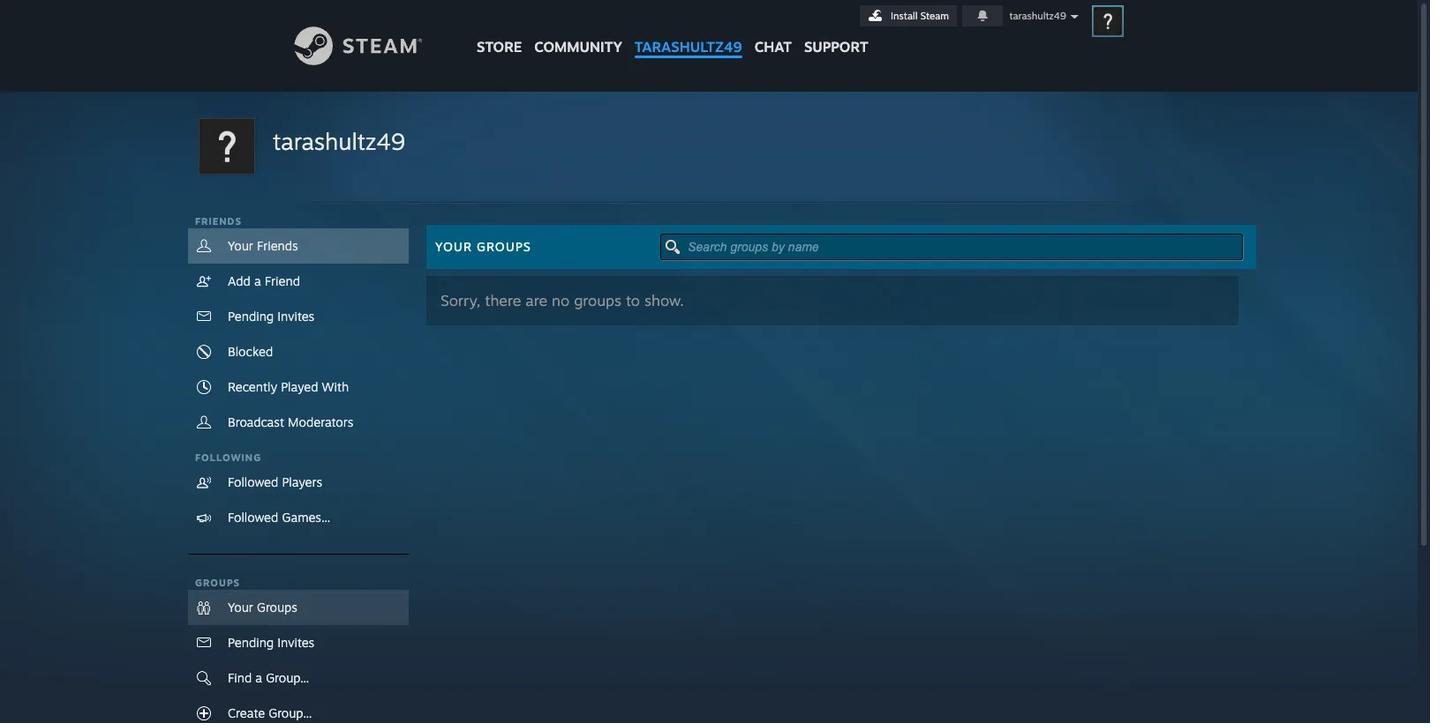 Task type: vqa. For each thing, say whether or not it's contained in the screenshot.
Global Menu NAVIGATION
no



Task type: describe. For each thing, give the bounding box(es) containing it.
create group...
[[228, 706, 312, 721]]

players
[[282, 475, 322, 490]]

1 vertical spatial groups
[[195, 577, 240, 590]]

no
[[552, 291, 570, 310]]

followed players
[[228, 475, 322, 490]]

1 pending from the top
[[228, 309, 274, 324]]

1 horizontal spatial groups
[[257, 600, 297, 615]]

0 horizontal spatial tarashultz49
[[273, 127, 405, 155]]

0 vertical spatial group...
[[266, 671, 309, 686]]

show.
[[645, 291, 684, 310]]

there
[[485, 291, 521, 310]]

with
[[322, 380, 349, 395]]

played
[[281, 380, 318, 395]]

your for 'your friends' 'link'
[[228, 238, 253, 253]]

add a friend link
[[188, 264, 409, 299]]

install
[[891, 10, 918, 22]]

add a friend
[[228, 274, 300, 289]]

your friends link
[[188, 229, 409, 264]]

community link
[[528, 0, 628, 64]]

your friends
[[228, 238, 298, 253]]

followed for followed games...
[[228, 510, 278, 525]]

blocked link
[[188, 335, 409, 370]]

find a group...
[[228, 671, 309, 686]]

your for your groups link
[[228, 600, 253, 615]]

support
[[804, 38, 868, 56]]

are
[[526, 291, 547, 310]]

1 vertical spatial tarashultz49
[[635, 38, 742, 56]]

followed games... link
[[188, 501, 409, 536]]

support link
[[798, 0, 875, 60]]

invites for second pending invites link from the top
[[277, 636, 314, 651]]

0 vertical spatial tarashultz49
[[1009, 10, 1066, 22]]

create group... link
[[188, 697, 409, 724]]

1 horizontal spatial your groups
[[435, 239, 531, 254]]

2 pending invites link from the top
[[188, 626, 409, 661]]

1 vertical spatial tarashultz49 link
[[273, 125, 405, 158]]

2 horizontal spatial groups
[[477, 239, 531, 254]]

broadcast
[[228, 415, 284, 430]]

steam
[[921, 10, 949, 22]]



Task type: locate. For each thing, give the bounding box(es) containing it.
1 horizontal spatial tarashultz49 link
[[628, 0, 748, 64]]

pending invites link
[[188, 299, 409, 335], [188, 626, 409, 661]]

Search groups by name text field
[[660, 234, 1243, 260]]

recently played with
[[228, 380, 349, 395]]

install steam link
[[860, 5, 957, 26]]

your groups
[[435, 239, 531, 254], [228, 600, 297, 615]]

0 vertical spatial your groups
[[435, 239, 531, 254]]

1 vertical spatial invites
[[277, 636, 314, 651]]

groups up your groups link
[[195, 577, 240, 590]]

1 horizontal spatial tarashultz49
[[635, 38, 742, 56]]

a for add
[[254, 274, 261, 289]]

0 horizontal spatial groups
[[195, 577, 240, 590]]

following
[[195, 452, 261, 464]]

0 vertical spatial invites
[[277, 309, 314, 324]]

games...
[[282, 510, 330, 525]]

add
[[228, 274, 251, 289]]

invites
[[277, 309, 314, 324], [277, 636, 314, 651]]

friends
[[195, 215, 242, 228], [257, 238, 298, 253]]

groups
[[477, 239, 531, 254], [195, 577, 240, 590], [257, 600, 297, 615]]

recently played with link
[[188, 370, 409, 405]]

group...
[[266, 671, 309, 686], [269, 706, 312, 721]]

broadcast moderators
[[228, 415, 353, 430]]

0 vertical spatial a
[[254, 274, 261, 289]]

install steam
[[891, 10, 949, 22]]

followed inside 'link'
[[228, 475, 278, 490]]

friends up the friend
[[257, 238, 298, 253]]

a
[[254, 274, 261, 289], [255, 671, 262, 686]]

0 vertical spatial pending invites link
[[188, 299, 409, 335]]

followed down following
[[228, 475, 278, 490]]

1 vertical spatial followed
[[228, 510, 278, 525]]

1 vertical spatial a
[[255, 671, 262, 686]]

followed for followed players
[[228, 475, 278, 490]]

groups
[[574, 291, 622, 310]]

2 vertical spatial groups
[[257, 600, 297, 615]]

2 pending from the top
[[228, 636, 274, 651]]

pending invites down add a friend
[[228, 309, 314, 324]]

0 horizontal spatial your groups
[[228, 600, 297, 615]]

1 pending invites link from the top
[[188, 299, 409, 335]]

1 pending invites from the top
[[228, 309, 314, 324]]

0 vertical spatial tarashultz49 link
[[628, 0, 748, 64]]

blocked
[[228, 344, 273, 359]]

store
[[477, 38, 522, 56]]

moderators
[[288, 415, 353, 430]]

2 invites from the top
[[277, 636, 314, 651]]

your up add
[[228, 238, 253, 253]]

sorry,
[[441, 291, 481, 310]]

your groups up there
[[435, 239, 531, 254]]

followed players link
[[188, 465, 409, 501]]

2 horizontal spatial tarashultz49
[[1009, 10, 1066, 22]]

1 invites from the top
[[277, 309, 314, 324]]

community
[[534, 38, 622, 56]]

find
[[228, 671, 252, 686]]

pending
[[228, 309, 274, 324], [228, 636, 274, 651]]

chat link
[[748, 0, 798, 60]]

group... down find a group... link
[[269, 706, 312, 721]]

followed games...
[[228, 510, 330, 525]]

invites down your groups link
[[277, 636, 314, 651]]

store link
[[471, 0, 528, 64]]

pending invites link up find a group...
[[188, 626, 409, 661]]

pending invites
[[228, 309, 314, 324], [228, 636, 314, 651]]

your groups link
[[188, 591, 409, 626]]

0 horizontal spatial tarashultz49 link
[[273, 125, 405, 158]]

1 vertical spatial your groups
[[228, 600, 297, 615]]

your inside 'your friends' 'link'
[[228, 238, 253, 253]]

tarashultz49
[[1009, 10, 1066, 22], [635, 38, 742, 56], [273, 127, 405, 155]]

2 followed from the top
[[228, 510, 278, 525]]

pending invites up find a group...
[[228, 636, 314, 651]]

invites for second pending invites link from the bottom
[[277, 309, 314, 324]]

pending invites link down the friend
[[188, 299, 409, 335]]

0 vertical spatial groups
[[477, 239, 531, 254]]

a right add
[[254, 274, 261, 289]]

friends inside 'link'
[[257, 238, 298, 253]]

tarashultz49 link
[[628, 0, 748, 64], [273, 125, 405, 158]]

0 vertical spatial pending invites
[[228, 309, 314, 324]]

0 vertical spatial friends
[[195, 215, 242, 228]]

a for find
[[255, 671, 262, 686]]

chat
[[755, 38, 792, 56]]

recently
[[228, 380, 277, 395]]

friend
[[265, 274, 300, 289]]

broadcast moderators link
[[188, 405, 409, 441]]

followed
[[228, 475, 278, 490], [228, 510, 278, 525]]

pending up blocked
[[228, 309, 274, 324]]

create
[[228, 706, 265, 721]]

sorry, there are no groups to show.
[[441, 291, 684, 310]]

friends up your friends
[[195, 215, 242, 228]]

1 followed from the top
[[228, 475, 278, 490]]

1 horizontal spatial friends
[[257, 238, 298, 253]]

your up find
[[228, 600, 253, 615]]

2 vertical spatial tarashultz49
[[273, 127, 405, 155]]

groups up there
[[477, 239, 531, 254]]

0 vertical spatial pending
[[228, 309, 274, 324]]

invites down add a friend link in the left of the page
[[277, 309, 314, 324]]

your up sorry,
[[435, 239, 472, 254]]

to
[[626, 291, 640, 310]]

followed down followed players
[[228, 510, 278, 525]]

find a group... link
[[188, 661, 409, 697]]

1 vertical spatial pending invites
[[228, 636, 314, 651]]

1 vertical spatial pending
[[228, 636, 274, 651]]

pending up find
[[228, 636, 274, 651]]

groups up find a group...
[[257, 600, 297, 615]]

0 horizontal spatial friends
[[195, 215, 242, 228]]

0 vertical spatial followed
[[228, 475, 278, 490]]

your groups up find a group...
[[228, 600, 297, 615]]

1 vertical spatial group...
[[269, 706, 312, 721]]

group... up the create group... link
[[266, 671, 309, 686]]

a right find
[[255, 671, 262, 686]]

your
[[228, 238, 253, 253], [435, 239, 472, 254], [228, 600, 253, 615]]

1 vertical spatial pending invites link
[[188, 626, 409, 661]]

1 vertical spatial friends
[[257, 238, 298, 253]]

your inside your groups link
[[228, 600, 253, 615]]

2 pending invites from the top
[[228, 636, 314, 651]]



